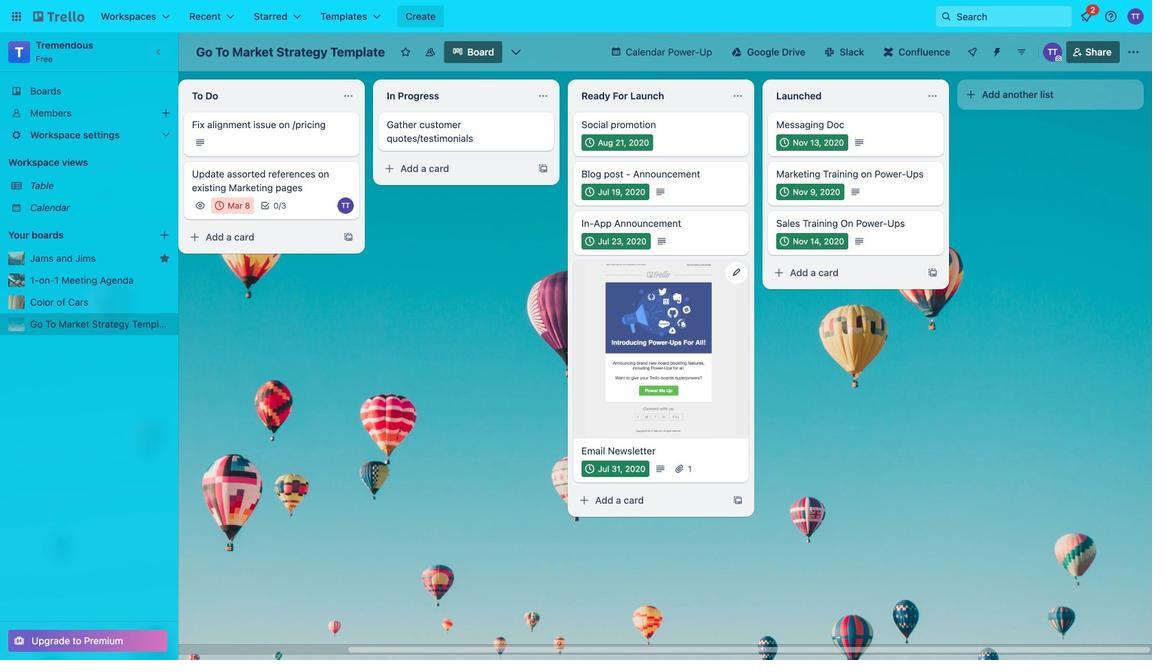 Task type: locate. For each thing, give the bounding box(es) containing it.
search image
[[941, 11, 952, 22]]

0 horizontal spatial terry turtle (terryturtle) image
[[1043, 43, 1063, 62]]

1 vertical spatial create from template… image
[[343, 232, 354, 243]]

confluence icon image
[[884, 47, 894, 57]]

starred icon image
[[159, 253, 170, 264]]

primary element
[[0, 0, 1153, 33]]

None checkbox
[[582, 134, 654, 151], [777, 134, 849, 151], [582, 184, 650, 200], [211, 198, 254, 214], [777, 233, 849, 250], [582, 134, 654, 151], [777, 134, 849, 151], [582, 184, 650, 200], [211, 198, 254, 214], [777, 233, 849, 250]]

None checkbox
[[777, 184, 845, 200], [582, 233, 651, 250], [582, 461, 650, 478], [777, 184, 845, 200], [582, 233, 651, 250], [582, 461, 650, 478]]

edit card image
[[731, 267, 742, 278]]

1 horizontal spatial create from template… image
[[538, 163, 549, 174]]

create from template… image
[[538, 163, 549, 174], [343, 232, 354, 243], [733, 495, 744, 506]]

terry turtle (terryturtle) image
[[1128, 8, 1144, 25], [1043, 43, 1063, 62]]

back to home image
[[33, 5, 84, 27]]

terry turtle (terryturtle) image right open information menu image
[[1128, 8, 1144, 25]]

1 horizontal spatial terry turtle (terryturtle) image
[[1128, 8, 1144, 25]]

terry turtle (terryturtle) image down "search" "field"
[[1043, 43, 1063, 62]]

google drive icon image
[[732, 47, 742, 57]]

None text field
[[379, 85, 532, 107], [574, 85, 727, 107], [379, 85, 532, 107], [574, 85, 727, 107]]

your boards with 4 items element
[[8, 227, 139, 244]]

2 horizontal spatial create from template… image
[[733, 495, 744, 506]]

Search field
[[952, 7, 1072, 26]]

0 vertical spatial create from template… image
[[538, 163, 549, 174]]

workspace navigation collapse icon image
[[150, 43, 169, 62]]

1 vertical spatial terry turtle (terryturtle) image
[[1043, 43, 1063, 62]]

None text field
[[184, 85, 338, 107], [768, 85, 922, 107], [184, 85, 338, 107], [768, 85, 922, 107]]



Task type: describe. For each thing, give the bounding box(es) containing it.
this member is an admin of this board. image
[[1056, 56, 1062, 62]]

power ups image
[[967, 47, 978, 58]]

0 vertical spatial terry turtle (terryturtle) image
[[1128, 8, 1144, 25]]

2 notifications image
[[1079, 8, 1095, 25]]

add board image
[[159, 230, 170, 241]]

Board name text field
[[189, 41, 392, 63]]

create from template… image
[[928, 268, 939, 279]]

star or unstar board image
[[400, 47, 411, 58]]

customize views image
[[509, 45, 523, 59]]

slack icon image
[[825, 47, 835, 57]]

show menu image
[[1127, 45, 1141, 59]]

workspace visible image
[[425, 47, 436, 58]]

0 horizontal spatial create from template… image
[[343, 232, 354, 243]]

2 vertical spatial create from template… image
[[733, 495, 744, 506]]

terry turtle (terryturtle) image
[[338, 198, 354, 214]]

open information menu image
[[1105, 10, 1118, 23]]

automation image
[[987, 41, 1006, 60]]



Task type: vqa. For each thing, say whether or not it's contained in the screenshot.
the leftmost James Peterson (jamespeterson93) icon
no



